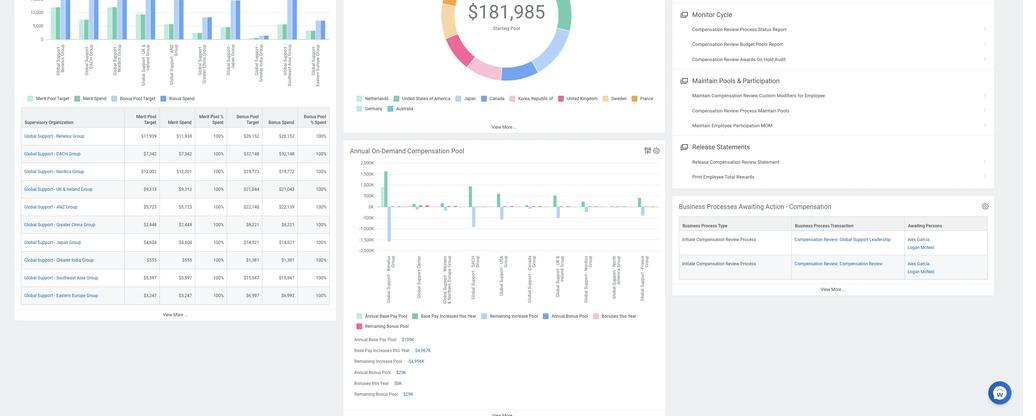 Task type: describe. For each thing, give the bounding box(es) containing it.
alex garcia for compensation review: compensation review
[[908, 262, 930, 267]]

initiate for 1st initiate compensation review process element from the bottom of the the business processes awaiting action - compensation element
[[682, 262, 696, 267]]

global support - uk & ireland group
[[24, 187, 93, 192]]

global support - uk & ireland group link
[[24, 186, 93, 192]]

statement
[[758, 159, 779, 165]]

global for $5,723
[[24, 205, 37, 210]]

mom
[[761, 123, 773, 128]]

- for $7,342
[[54, 152, 55, 157]]

0 horizontal spatial base
[[354, 348, 364, 353]]

2 $7,342 from the left
[[179, 152, 192, 157]]

annual on-demand compensation pool element
[[344, 140, 665, 416]]

print
[[693, 174, 702, 180]]

more for the right view more ... link
[[832, 287, 842, 292]]

alex garcia link for compensation review: compensation review
[[908, 260, 930, 267]]

2 $2,448 from the left
[[179, 222, 192, 228]]

2 $12,001 from the left
[[177, 169, 192, 174]]

$29k button for annual bonus pool
[[396, 370, 407, 376]]

- for $11,939
[[54, 134, 55, 139]]

% for bonus pool % spent
[[311, 120, 314, 125]]

0 vertical spatial pools
[[756, 42, 768, 47]]

global for $4,604
[[24, 240, 37, 245]]

1 $14,521 from the left
[[244, 240, 259, 245]]

benelux
[[56, 134, 72, 139]]

alex for compensation review: global support leadership
[[908, 237, 916, 242]]

$29k for remaining bonus pool
[[403, 392, 413, 397]]

bonus spend
[[269, 120, 294, 125]]

alex for compensation review: compensation review
[[908, 262, 916, 267]]

target for bonus
[[247, 120, 259, 125]]

release for release statements
[[693, 143, 715, 151]]

support for $9,313
[[38, 187, 53, 192]]

annual for annual bonus pool
[[354, 370, 368, 375]]

group right benelux
[[73, 134, 84, 139]]

1 horizontal spatial pay
[[380, 337, 387, 343]]

business process transaction
[[795, 224, 854, 229]]

1 $8,221 from the left
[[246, 222, 259, 228]]

maintain employee participation mom
[[693, 123, 773, 128]]

configure and view chart data image
[[644, 146, 652, 155]]

chevron right image for release statements
[[981, 172, 990, 179]]

2 $32,148 from the left
[[279, 152, 295, 157]]

... for the right view more ... link
[[843, 287, 846, 292]]

1 $555 from the left
[[147, 258, 157, 263]]

bonus pool target
[[237, 114, 259, 125]]

global support - dach group
[[24, 152, 81, 157]]

logan mcneil link for compensation review: compensation review
[[908, 268, 935, 275]]

processes
[[707, 203, 737, 210]]

compensation review process status report link
[[673, 22, 995, 37]]

chevron right image inside maintain compensation review custom modifiers for employee link
[[981, 90, 990, 98]]

& inside global support - uk & ireland group link
[[63, 187, 66, 192]]

merit pool % spent
[[199, 114, 224, 125]]

1 initiate compensation review process element from the top
[[682, 236, 756, 242]]

2 $14,521 from the left
[[279, 240, 295, 245]]

group right europe
[[87, 293, 98, 298]]

review: for global
[[824, 237, 839, 242]]

group right dach
[[69, 152, 81, 157]]

spent for bonus pool % spent
[[315, 120, 326, 125]]

increase
[[376, 359, 392, 364]]

0 vertical spatial this
[[393, 348, 400, 353]]

remaining bonus pool
[[354, 392, 398, 397]]

view for the right view more ... link
[[821, 287, 830, 292]]

support for $5,597
[[38, 276, 53, 281]]

1 vertical spatial this
[[372, 381, 379, 386]]

group right asia
[[86, 276, 98, 281]]

spent for merit pool % spent
[[212, 120, 224, 125]]

maintain for maintain pools & participation
[[693, 77, 718, 85]]

2 horizontal spatial view more ... link
[[673, 284, 995, 296]]

india
[[72, 258, 81, 263]]

total
[[725, 174, 736, 180]]

process inside popup button
[[702, 224, 717, 229]]

group right "nordics"
[[72, 169, 84, 174]]

cycle
[[717, 11, 732, 18]]

merit pool target
[[136, 114, 156, 125]]

global support - japan group
[[24, 240, 81, 245]]

awaiting persons
[[908, 224, 942, 229]]

bonus for bonus spend
[[269, 120, 281, 125]]

review: for compensation
[[824, 262, 839, 267]]

greater for india
[[56, 258, 71, 263]]

print employee total rewards
[[693, 174, 755, 180]]

compensation review budget pools report link
[[673, 37, 995, 52]]

garcia for compensation review: global support leadership
[[917, 237, 930, 242]]

compensation review process maintain pools link
[[673, 103, 995, 118]]

support for $7,342
[[38, 152, 53, 157]]

$22,140
[[244, 205, 259, 210]]

2 $3,247 from the left
[[179, 293, 192, 298]]

2 initiate compensation review process from the top
[[682, 262, 756, 267]]

pool inside 'bonus pool % spent'
[[317, 114, 326, 119]]

% for merit pool % spent
[[220, 114, 224, 119]]

- for $9,313
[[54, 187, 55, 192]]

transaction
[[831, 224, 854, 229]]

chevron right image for monitor cycle
[[981, 39, 990, 46]]

on
[[757, 57, 763, 62]]

global support - japan group link
[[24, 239, 81, 245]]

nordics
[[56, 169, 71, 174]]

participation inside list
[[733, 123, 760, 128]]

release compensation review statement link
[[673, 155, 995, 170]]

2 $6,997 from the left
[[282, 293, 295, 298]]

awaiting inside awaiting persons popup button
[[908, 224, 925, 229]]

leadership
[[870, 237, 891, 242]]

mcneil for compensation review: compensation review
[[921, 270, 935, 275]]

statements
[[717, 143, 750, 151]]

global support - southeast asia group link
[[24, 274, 98, 281]]

bonuses this year
[[354, 381, 389, 386]]

menu group image
[[679, 142, 689, 152]]

garcia for compensation review: compensation review
[[917, 262, 930, 267]]

dach
[[56, 152, 68, 157]]

row containing global support - benelux group
[[21, 128, 330, 145]]

monitor
[[693, 11, 715, 18]]

ireland
[[67, 187, 80, 192]]

1 $32,148 from the left
[[244, 152, 259, 157]]

support for $555
[[38, 258, 53, 263]]

compensation review by country element
[[344, 0, 665, 133]]

0 vertical spatial year
[[401, 348, 410, 353]]

global support - anz group
[[24, 205, 78, 210]]

supervisory
[[25, 120, 48, 125]]

target for merit
[[144, 120, 156, 125]]

process inside popup button
[[814, 224, 830, 229]]

2 initiate compensation review process element from the top
[[682, 260, 756, 267]]

-$4,956k button
[[408, 359, 426, 365]]

row containing global support - greater china group
[[21, 216, 330, 234]]

row containing global support - anz group
[[21, 199, 330, 216]]

$22,139
[[279, 205, 295, 210]]

view more ... for view more ... link related to compensation review summary element on the left of page
[[163, 313, 188, 318]]

2 $15,947 from the left
[[279, 276, 295, 281]]

maintain pools & participation
[[693, 77, 780, 85]]

awards
[[740, 57, 756, 62]]

1 $1,381 from the left
[[246, 258, 259, 263]]

business processes awaiting action - compensation
[[679, 203, 832, 210]]

global for $555
[[24, 258, 37, 263]]

view more ... for the right view more ... link
[[821, 287, 846, 292]]

merit for merit pool target
[[136, 114, 146, 119]]

0 vertical spatial &
[[737, 77, 741, 85]]

spend for bonus spend
[[282, 120, 294, 125]]

type
[[718, 224, 728, 229]]

2 $4,604 from the left
[[179, 240, 192, 245]]

global inside the business processes awaiting action - compensation element
[[840, 237, 852, 242]]

global support - eastern europe group link
[[24, 292, 98, 298]]

menu group image for maintain pools & participation
[[679, 76, 689, 85]]

- for $5,597
[[54, 276, 55, 281]]

global support - anz group link
[[24, 203, 78, 210]]

1 $4,604 from the left
[[144, 240, 157, 245]]

1 horizontal spatial base
[[369, 337, 379, 343]]

europe
[[72, 293, 85, 298]]

global down global support - dach group
[[24, 169, 37, 174]]

hold
[[764, 57, 774, 62]]

maintain compensation review custom modifiers for employee
[[693, 93, 825, 98]]

pool inside $181,985 starting pool
[[511, 26, 520, 31]]

release compensation review statement
[[693, 159, 779, 165]]

$0k
[[394, 381, 402, 386]]

row containing global support - nordics group
[[21, 163, 330, 181]]

0 horizontal spatial awaiting
[[739, 203, 764, 210]]

maintain for maintain compensation review custom modifiers for employee
[[693, 93, 711, 98]]

business for business process type
[[683, 224, 701, 229]]

$0k button
[[394, 381, 403, 387]]

more for compensation review by country 'element''s view more ... link
[[502, 125, 512, 130]]

japan
[[56, 240, 68, 245]]

0 horizontal spatial pools
[[719, 77, 736, 85]]

$9,312
[[179, 187, 192, 192]]

monitor cycle
[[693, 11, 732, 18]]

1 $6,997 from the left
[[246, 293, 259, 298]]

configure annual on-demand compensation pool image
[[653, 147, 661, 155]]

chevron right image for release statements
[[981, 157, 990, 164]]

... for view more ... link related to compensation review summary element on the left of page
[[184, 313, 188, 318]]

persons
[[926, 224, 942, 229]]

- for $4,604
[[54, 240, 55, 245]]

view for view more ... link related to compensation review summary element on the left of page
[[163, 313, 172, 318]]

southeast
[[56, 276, 76, 281]]

annual base pay pool
[[354, 337, 396, 343]]

global support - nordics group
[[24, 169, 84, 174]]

annual for annual base pay pool
[[354, 337, 368, 343]]

on-
[[372, 147, 382, 155]]

$11,938
[[177, 134, 192, 139]]

annual for annual on-demand compensation pool
[[350, 147, 370, 155]]

support for $2,448
[[38, 222, 53, 228]]

$29k for annual bonus pool
[[396, 370, 406, 375]]

supervisory organization button
[[21, 108, 124, 127]]

compensation review budget pools report
[[693, 42, 783, 47]]

logan mcneil for compensation review: compensation review
[[908, 270, 935, 275]]

- for $2,448
[[54, 222, 55, 228]]

2 $8,221 from the left
[[282, 222, 295, 228]]

maintain for maintain employee participation mom
[[693, 123, 711, 128]]

report for compensation review budget pools report
[[769, 42, 783, 47]]

view more ... for compensation review by country 'element''s view more ... link
[[492, 125, 517, 130]]

row containing global support - southeast asia group
[[21, 269, 330, 287]]

$109k button
[[402, 337, 415, 343]]

2 vertical spatial pools
[[778, 108, 790, 113]]

remaining increase pool
[[354, 359, 402, 364]]

$4,956k
[[409, 359, 425, 364]]



Task type: locate. For each thing, give the bounding box(es) containing it.
more inside the business processes awaiting action - compensation element
[[832, 287, 842, 292]]

$12,001 up $9,313 at top left
[[141, 169, 157, 174]]

mcneil for compensation review: global support leadership
[[921, 245, 935, 250]]

global for $2,448
[[24, 222, 37, 228]]

global support - southeast asia group
[[24, 276, 98, 281]]

alex
[[908, 237, 916, 242], [908, 262, 916, 267]]

0 horizontal spatial $3,247
[[144, 293, 157, 298]]

1 items selected list from the top
[[908, 236, 946, 251]]

more
[[502, 125, 512, 130], [832, 287, 842, 292], [173, 313, 183, 318]]

business inside popup button
[[683, 224, 701, 229]]

group right ireland on the top left
[[81, 187, 93, 192]]

1 vertical spatial chevron right image
[[981, 54, 990, 61]]

$7,342 down $11,939
[[144, 152, 157, 157]]

merit
[[136, 114, 146, 119], [199, 114, 209, 119], [168, 120, 178, 125]]

support inside compensation review: global support leadership link
[[853, 237, 869, 242]]

global left japan
[[24, 240, 37, 245]]

view inside the business processes awaiting action - compensation element
[[821, 287, 830, 292]]

2 $5,597 from the left
[[179, 276, 192, 281]]

compensation review awards on hold audit
[[693, 57, 786, 62]]

target inside merit pool target
[[144, 120, 156, 125]]

support left japan
[[38, 240, 53, 245]]

support inside global support - dach group link
[[38, 152, 53, 157]]

print employee total rewards link
[[673, 170, 995, 185]]

1 alex garcia from the top
[[908, 237, 930, 242]]

merit spend button
[[160, 108, 195, 127]]

% right bonus spend
[[311, 120, 314, 125]]

support for $3,247
[[38, 293, 53, 298]]

1 horizontal spatial ...
[[514, 125, 517, 130]]

release right menu group image
[[693, 143, 715, 151]]

initiate compensation review process element
[[682, 236, 756, 242], [682, 260, 756, 267]]

1 vertical spatial alex garcia
[[908, 262, 930, 267]]

row containing global support - eastern europe group
[[21, 287, 330, 305]]

alex garcia link
[[908, 236, 930, 242], [908, 260, 930, 267]]

row containing global support - greater india group
[[21, 252, 330, 269]]

report inside compensation review process status report link
[[773, 27, 787, 32]]

global down the supervisory
[[24, 134, 37, 139]]

row containing global support - dach group
[[21, 145, 330, 163]]

pool inside bonus pool target
[[250, 114, 259, 119]]

$7,342 down $11,938 at left
[[179, 152, 192, 157]]

... inside the business processes awaiting action - compensation element
[[843, 287, 846, 292]]

2 chevron right image from the top
[[981, 90, 990, 98]]

0 vertical spatial $29k
[[396, 370, 406, 375]]

$32,148
[[244, 152, 259, 157], [279, 152, 295, 157]]

0 vertical spatial list
[[673, 22, 995, 67]]

anz
[[56, 205, 65, 210]]

0 vertical spatial employee
[[805, 93, 825, 98]]

1 initiate compensation review process from the top
[[682, 237, 756, 242]]

2 release from the top
[[693, 159, 709, 165]]

pay down annual base pay pool at bottom left
[[365, 348, 372, 353]]

1 logan mcneil from the top
[[908, 245, 935, 250]]

items selected list for compensation review: global support leadership
[[908, 236, 946, 251]]

0 horizontal spatial $32,148
[[244, 152, 259, 157]]

$2,448 down $9,313 at top left
[[144, 222, 157, 228]]

this up remaining bonus pool
[[372, 381, 379, 386]]

awaiting persons button
[[905, 217, 988, 231]]

merit for merit pool % spent
[[199, 114, 209, 119]]

0 vertical spatial remaining
[[354, 359, 375, 364]]

items selected list for compensation review: compensation review
[[908, 260, 946, 275]]

base down annual base pay pool at bottom left
[[354, 348, 364, 353]]

1 vertical spatial pay
[[365, 348, 372, 353]]

chevron right image
[[981, 39, 990, 46], [981, 90, 990, 98], [981, 105, 990, 113], [981, 120, 990, 128], [981, 172, 990, 179]]

greater left china
[[56, 222, 71, 228]]

global left anz
[[24, 205, 37, 210]]

1 vertical spatial $29k button
[[403, 392, 414, 397]]

merit up $11,939
[[136, 114, 146, 119]]

rewards
[[737, 174, 755, 180]]

support inside the global support - benelux group link
[[38, 134, 53, 139]]

1 vertical spatial remaining
[[354, 392, 375, 397]]

view more ... link for compensation review by country 'element'
[[344, 121, 665, 133]]

bonus for bonus pool target
[[237, 114, 249, 119]]

$5,723 down $9,312
[[179, 205, 192, 210]]

global for $9,313
[[24, 187, 37, 192]]

employee right print
[[704, 174, 724, 180]]

1 horizontal spatial $3,247
[[179, 293, 192, 298]]

bonus pool % spent button
[[298, 108, 329, 127]]

view more ... link for compensation review summary element on the left of page
[[14, 309, 336, 321]]

0 horizontal spatial spend
[[179, 120, 192, 125]]

0 vertical spatial greater
[[56, 222, 71, 228]]

1 vertical spatial review:
[[824, 262, 839, 267]]

list containing compensation review process status report
[[673, 22, 995, 67]]

merit spend
[[168, 120, 192, 125]]

pools down compensation review awards on hold audit
[[719, 77, 736, 85]]

1 vertical spatial more
[[832, 287, 842, 292]]

$5,723 down $9,313 at top left
[[144, 205, 157, 210]]

$14,521 down $22,140 in the left of the page
[[244, 240, 259, 245]]

$555
[[147, 258, 157, 263], [182, 258, 192, 263]]

logan mcneil link
[[908, 244, 935, 250], [908, 268, 935, 275]]

2 horizontal spatial more
[[832, 287, 842, 292]]

2 review: from the top
[[824, 262, 839, 267]]

release inside release compensation review statement link
[[693, 159, 709, 165]]

1 logan from the top
[[908, 245, 920, 250]]

1 vertical spatial awaiting
[[908, 224, 925, 229]]

2 $5,723 from the left
[[179, 205, 192, 210]]

1 vertical spatial year
[[380, 381, 389, 386]]

$181,985 starting pool
[[468, 1, 545, 31]]

business process type button
[[680, 217, 792, 231]]

support left eastern at the left bottom of the page
[[38, 293, 53, 298]]

release statements
[[693, 143, 750, 151]]

$19,772
[[279, 169, 295, 174]]

report up audit
[[769, 42, 783, 47]]

1 chevron right image from the top
[[981, 24, 990, 31]]

- for $555
[[54, 258, 55, 263]]

1 $5,723 from the left
[[144, 205, 157, 210]]

0 vertical spatial items selected list
[[908, 236, 946, 251]]

bonus down bonuses this year at the bottom left
[[376, 392, 388, 397]]

1 initiate from the top
[[682, 237, 696, 242]]

1 spent from the left
[[212, 120, 224, 125]]

$29k up $0k button
[[396, 370, 406, 375]]

items selected list
[[908, 236, 946, 251], [908, 260, 946, 275]]

awaiting up business process type popup button
[[739, 203, 764, 210]]

logan for compensation review: compensation review
[[908, 270, 920, 275]]

audit
[[775, 57, 786, 62]]

$12,001 up $9,312
[[177, 169, 192, 174]]

2 $555 from the left
[[182, 258, 192, 263]]

view inside 'element'
[[492, 125, 501, 130]]

$32,148 up $19,773
[[244, 152, 259, 157]]

this right increases
[[393, 348, 400, 353]]

$11,939
[[141, 134, 157, 139]]

5 chevron right image from the top
[[981, 172, 990, 179]]

0 vertical spatial release
[[693, 143, 715, 151]]

initiate for second initiate compensation review process element from the bottom of the the business processes awaiting action - compensation element
[[682, 237, 696, 242]]

annual up the base pay increases this year
[[354, 337, 368, 343]]

0 horizontal spatial $26,152
[[244, 134, 259, 139]]

$29k button for remaining bonus pool
[[403, 392, 414, 397]]

review
[[724, 27, 739, 32], [724, 42, 739, 47], [724, 57, 739, 62], [744, 93, 758, 98], [724, 108, 739, 113], [742, 159, 757, 165], [726, 237, 740, 242], [726, 262, 740, 267], [869, 262, 883, 267]]

support inside the global support - eastern europe group link
[[38, 293, 53, 298]]

list
[[673, 22, 995, 67], [673, 88, 995, 133], [673, 155, 995, 185]]

1 target from the left
[[144, 120, 156, 125]]

... inside compensation review summary element
[[184, 313, 188, 318]]

1 horizontal spatial $14,521
[[279, 240, 295, 245]]

logan mcneil link for compensation review: global support leadership
[[908, 244, 935, 250]]

spend inside popup button
[[282, 120, 294, 125]]

merit up $11,938 at left
[[168, 120, 178, 125]]

1 horizontal spatial $15,947
[[279, 276, 295, 281]]

$32,148 up $19,772
[[279, 152, 295, 157]]

$3,247
[[144, 293, 157, 298], [179, 293, 192, 298]]

1 horizontal spatial this
[[393, 348, 400, 353]]

spend for merit spend
[[179, 120, 192, 125]]

remaining up annual bonus pool
[[354, 359, 375, 364]]

pools
[[756, 42, 768, 47], [719, 77, 736, 85], [778, 108, 790, 113]]

status
[[758, 27, 772, 32]]

1 review: from the top
[[824, 237, 839, 242]]

1 $26,152 from the left
[[244, 134, 259, 139]]

global down global support - anz group
[[24, 222, 37, 228]]

global left eastern at the left bottom of the page
[[24, 293, 37, 298]]

2 mcneil from the top
[[921, 270, 935, 275]]

alex garcia link for compensation review: global support leadership
[[908, 236, 930, 242]]

business processes awaiting action - compensation element
[[673, 196, 995, 296]]

support up global support - japan group link
[[38, 222, 53, 228]]

support for $11,939
[[38, 134, 53, 139]]

$2,448 down $9,312
[[179, 222, 192, 228]]

base up the base pay increases this year
[[369, 337, 379, 343]]

employee up the release statements
[[712, 123, 732, 128]]

support for $5,723
[[38, 205, 53, 210]]

0 horizontal spatial $14,521
[[244, 240, 259, 245]]

business for business process transaction
[[795, 224, 813, 229]]

pool inside merit pool % spent
[[211, 114, 219, 119]]

more inside compensation review summary element
[[173, 313, 183, 318]]

1 horizontal spatial spend
[[282, 120, 294, 125]]

2 logan from the top
[[908, 270, 920, 275]]

... inside compensation review by country 'element'
[[514, 125, 517, 130]]

eastern
[[56, 293, 71, 298]]

$19,773
[[244, 169, 259, 174]]

chevron right image for maintain pools & participation
[[981, 105, 990, 113]]

menu group image
[[679, 9, 689, 19], [679, 76, 689, 85]]

merit inside merit pool target
[[136, 114, 146, 119]]

- inside button
[[408, 359, 409, 364]]

2 greater from the top
[[56, 258, 71, 263]]

global down transaction
[[840, 237, 852, 242]]

logan mcneil for compensation review: global support leadership
[[908, 245, 935, 250]]

compensation review summary element
[[14, 0, 336, 321]]

1 vertical spatial mcneil
[[921, 270, 935, 275]]

spent inside merit pool % spent
[[212, 120, 224, 125]]

2 vertical spatial ...
[[184, 313, 188, 318]]

1 horizontal spatial $2,448
[[179, 222, 192, 228]]

organization
[[49, 120, 73, 125]]

action
[[766, 203, 784, 210]]

0 vertical spatial alex garcia link
[[908, 236, 930, 242]]

2 horizontal spatial ...
[[843, 287, 846, 292]]

0 vertical spatial logan mcneil
[[908, 245, 935, 250]]

$29k button up $0k button
[[396, 370, 407, 376]]

uk
[[56, 187, 62, 192]]

chevron right image inside maintain employee participation mom link
[[981, 120, 990, 128]]

bonus right bonus spend popup button at the top
[[304, 114, 316, 119]]

bonus down the remaining increase pool
[[369, 370, 381, 375]]

pay up increases
[[380, 337, 387, 343]]

- for $3,247
[[54, 293, 55, 298]]

1 $3,247 from the left
[[144, 293, 157, 298]]

remaining
[[354, 359, 375, 364], [354, 392, 375, 397]]

1 horizontal spatial merit
[[168, 120, 178, 125]]

bonus inside bonus pool target
[[237, 114, 249, 119]]

1 vertical spatial garcia
[[917, 262, 930, 267]]

view more ... inside compensation review summary element
[[163, 313, 188, 318]]

$26,152 down bonus pool target
[[244, 134, 259, 139]]

spend up $11,938 at left
[[179, 120, 192, 125]]

2 alex from the top
[[908, 262, 916, 267]]

2 vertical spatial employee
[[704, 174, 724, 180]]

list for maintain pools & participation
[[673, 88, 995, 133]]

global support - greater india group link
[[24, 256, 94, 263]]

more inside compensation review by country 'element'
[[502, 125, 512, 130]]

report inside the compensation review budget pools report link
[[769, 42, 783, 47]]

target left bonus spend popup button at the top
[[247, 120, 259, 125]]

row
[[21, 107, 330, 128], [21, 128, 330, 145], [21, 145, 330, 163], [21, 163, 330, 181], [21, 181, 330, 199], [21, 199, 330, 216], [21, 216, 330, 234], [679, 217, 988, 231], [679, 231, 988, 255], [21, 234, 330, 252], [21, 252, 330, 269], [679, 255, 988, 280], [21, 269, 330, 287], [21, 287, 330, 305]]

1 vertical spatial &
[[63, 187, 66, 192]]

1 $12,001 from the left
[[141, 169, 157, 174]]

participation
[[743, 77, 780, 85], [733, 123, 760, 128]]

0 horizontal spatial target
[[144, 120, 156, 125]]

chevron right image inside release compensation review statement link
[[981, 157, 990, 164]]

$181,985 button
[[468, 0, 547, 25]]

2 $1,381 from the left
[[282, 258, 295, 263]]

support left "nordics"
[[38, 169, 53, 174]]

0 horizontal spatial view more ...
[[163, 313, 188, 318]]

mcneil
[[921, 245, 935, 250], [921, 270, 935, 275]]

2 garcia from the top
[[917, 262, 930, 267]]

garcia
[[917, 237, 930, 242], [917, 262, 930, 267]]

0 vertical spatial alex
[[908, 237, 916, 242]]

1 vertical spatial list
[[673, 88, 995, 133]]

& down compensation review awards on hold audit
[[737, 77, 741, 85]]

pools down modifiers
[[778, 108, 790, 113]]

1 vertical spatial logan
[[908, 270, 920, 275]]

release for release compensation review statement
[[693, 159, 709, 165]]

participation down compensation review process maintain pools
[[733, 123, 760, 128]]

0 horizontal spatial more
[[173, 313, 183, 318]]

group right japan
[[69, 240, 81, 245]]

pool inside merit pool target
[[148, 114, 156, 119]]

remaining down bonuses
[[354, 392, 375, 397]]

chevron right image inside the compensation review process maintain pools link
[[981, 105, 990, 113]]

$14,521 down $22,139
[[279, 240, 295, 245]]

support
[[38, 134, 53, 139], [38, 152, 53, 157], [38, 169, 53, 174], [38, 187, 53, 192], [38, 205, 53, 210], [38, 222, 53, 228], [853, 237, 869, 242], [38, 240, 53, 245], [38, 258, 53, 263], [38, 276, 53, 281], [38, 293, 53, 298]]

1 chevron right image from the top
[[981, 39, 990, 46]]

2 initiate from the top
[[682, 262, 696, 267]]

greater left india in the left of the page
[[56, 258, 71, 263]]

list containing maintain compensation review custom modifiers for employee
[[673, 88, 995, 133]]

year down $109k
[[401, 348, 410, 353]]

0 vertical spatial review:
[[824, 237, 839, 242]]

merit pool % spent button
[[195, 108, 227, 127]]

$15,947
[[244, 276, 259, 281], [279, 276, 295, 281]]

3 chevron right image from the top
[[981, 157, 990, 164]]

bonus right merit pool % spent
[[237, 114, 249, 119]]

logan for compensation review: global support leadership
[[908, 245, 920, 250]]

1 horizontal spatial awaiting
[[908, 224, 925, 229]]

4 chevron right image from the top
[[981, 120, 990, 128]]

chevron right image inside print employee total rewards link
[[981, 172, 990, 179]]

budget
[[740, 42, 755, 47]]

0 vertical spatial annual
[[350, 147, 370, 155]]

1 menu group image from the top
[[679, 9, 689, 19]]

review: down compensation review: global support leadership
[[824, 262, 839, 267]]

2 $26,152 from the left
[[279, 134, 295, 139]]

$29k button right remaining bonus pool
[[403, 392, 414, 397]]

target up $11,939
[[144, 120, 156, 125]]

1 vertical spatial menu group image
[[679, 76, 689, 85]]

0 vertical spatial participation
[[743, 77, 780, 85]]

annual up bonuses
[[354, 370, 368, 375]]

group right anz
[[66, 205, 78, 210]]

compensation review awards on hold audit link
[[673, 52, 995, 67]]

1 horizontal spatial $5,723
[[179, 205, 192, 210]]

chevron right image for monitor cycle
[[981, 24, 990, 31]]

spend left bonus pool % spent popup button
[[282, 120, 294, 125]]

1 alex from the top
[[908, 237, 916, 242]]

list for release statements
[[673, 155, 995, 185]]

bonus inside popup button
[[269, 120, 281, 125]]

pools right budget
[[756, 42, 768, 47]]

row containing global support - uk & ireland group
[[21, 181, 330, 199]]

remaining for remaining increase pool
[[354, 359, 375, 364]]

- for $5,723
[[54, 205, 55, 210]]

% inside merit pool % spent
[[220, 114, 224, 119]]

for
[[798, 93, 804, 98]]

2 vertical spatial more
[[173, 313, 183, 318]]

1 horizontal spatial year
[[401, 348, 410, 353]]

1 horizontal spatial $7,342
[[179, 152, 192, 157]]

1 alex garcia link from the top
[[908, 236, 930, 242]]

global up global support - nordics group link
[[24, 152, 37, 157]]

view more ... link
[[344, 121, 665, 133], [673, 284, 995, 296], [14, 309, 336, 321]]

0 horizontal spatial $6,997
[[246, 293, 259, 298]]

2 logan mcneil from the top
[[908, 270, 935, 275]]

support inside the global support - greater india group link
[[38, 258, 53, 263]]

report
[[773, 27, 787, 32], [769, 42, 783, 47]]

target
[[144, 120, 156, 125], [247, 120, 259, 125]]

0 vertical spatial initiate
[[682, 237, 696, 242]]

year left $0k
[[380, 381, 389, 386]]

$1,381
[[246, 258, 259, 263], [282, 258, 295, 263]]

$29k right remaining bonus pool
[[403, 392, 413, 397]]

1 horizontal spatial $555
[[182, 258, 192, 263]]

1 horizontal spatial target
[[247, 120, 259, 125]]

view more ... inside compensation review by country 'element'
[[492, 125, 517, 130]]

0 vertical spatial $29k button
[[396, 370, 407, 376]]

release up print
[[693, 159, 709, 165]]

support inside global support - japan group link
[[38, 240, 53, 245]]

0 vertical spatial more
[[502, 125, 512, 130]]

support inside global support - southeast asia group link
[[38, 276, 53, 281]]

2 chevron right image from the top
[[981, 54, 990, 61]]

global down global support - greater india group
[[24, 276, 37, 281]]

$21,043
[[279, 187, 295, 192]]

compensation review: global support leadership link
[[795, 236, 891, 242]]

1 horizontal spatial view more ... link
[[344, 121, 665, 133]]

configure business processes awaiting action - compensation image
[[982, 203, 990, 210]]

list containing release compensation review statement
[[673, 155, 995, 185]]

bonus pool target button
[[227, 108, 262, 127]]

global down "global support - japan group"
[[24, 258, 37, 263]]

1 mcneil from the top
[[921, 245, 935, 250]]

support down "global support - japan group"
[[38, 258, 53, 263]]

support left dach
[[38, 152, 53, 157]]

% left bonus pool target popup button
[[220, 114, 224, 119]]

bonus for bonus pool % spent
[[304, 114, 316, 119]]

report for compensation review process status report
[[773, 27, 787, 32]]

2 vertical spatial view
[[163, 313, 172, 318]]

2 menu group image from the top
[[679, 76, 689, 85]]

awaiting
[[739, 203, 764, 210], [908, 224, 925, 229]]

support down supervisory organization
[[38, 134, 53, 139]]

0 horizontal spatial view
[[163, 313, 172, 318]]

group right india in the left of the page
[[82, 258, 94, 263]]

bonus pool % spent
[[304, 114, 326, 125]]

1 garcia from the top
[[917, 237, 930, 242]]

0 vertical spatial base
[[369, 337, 379, 343]]

1 horizontal spatial &
[[737, 77, 741, 85]]

0 horizontal spatial $15,947
[[244, 276, 259, 281]]

1 vertical spatial view more ... link
[[673, 284, 995, 296]]

1 vertical spatial initiate
[[682, 262, 696, 267]]

1 $7,342 from the left
[[144, 152, 157, 157]]

2 vertical spatial view more ... link
[[14, 309, 336, 321]]

merit right merit spend popup button
[[199, 114, 209, 119]]

2 list from the top
[[673, 88, 995, 133]]

1 vertical spatial ...
[[843, 287, 846, 292]]

row containing global support - japan group
[[21, 234, 330, 252]]

0 vertical spatial pay
[[380, 337, 387, 343]]

2 spend from the left
[[282, 120, 294, 125]]

compensation review process maintain pools
[[693, 108, 790, 113]]

increases
[[373, 348, 392, 353]]

0 vertical spatial awaiting
[[739, 203, 764, 210]]

view more ... inside the business processes awaiting action - compensation element
[[821, 287, 846, 292]]

spent inside 'bonus pool % spent'
[[315, 120, 326, 125]]

employee for rewards
[[704, 174, 724, 180]]

$9,313
[[144, 187, 157, 192]]

1 vertical spatial release
[[693, 159, 709, 165]]

bonus right bonus pool target
[[269, 120, 281, 125]]

support left anz
[[38, 205, 53, 210]]

1 horizontal spatial %
[[311, 120, 314, 125]]

bonus spend button
[[263, 108, 297, 127]]

2 items selected list from the top
[[908, 260, 946, 275]]

1 vertical spatial initiate compensation review process element
[[682, 260, 756, 267]]

spend
[[179, 120, 192, 125], [282, 120, 294, 125]]

bonus inside 'bonus pool % spent'
[[304, 114, 316, 119]]

1 vertical spatial $29k
[[403, 392, 413, 397]]

3 list from the top
[[673, 155, 995, 185]]

1 vertical spatial alex
[[908, 262, 916, 267]]

1 list from the top
[[673, 22, 995, 67]]

$8,221 down $22,139
[[282, 222, 295, 228]]

0 horizontal spatial &
[[63, 187, 66, 192]]

group right china
[[84, 222, 95, 228]]

1 vertical spatial report
[[769, 42, 783, 47]]

menu group image for monitor cycle
[[679, 9, 689, 19]]

1 vertical spatial employee
[[712, 123, 732, 128]]

participation up maintain compensation review custom modifiers for employee
[[743, 77, 780, 85]]

global for $11,939
[[24, 134, 37, 139]]

global for $3,247
[[24, 293, 37, 298]]

$26,152
[[244, 134, 259, 139], [279, 134, 295, 139]]

2 vertical spatial list
[[673, 155, 995, 185]]

alex garcia for compensation review: global support leadership
[[908, 237, 930, 242]]

chevron right image inside compensation review awards on hold audit link
[[981, 54, 990, 61]]

1 vertical spatial participation
[[733, 123, 760, 128]]

business inside popup button
[[795, 224, 813, 229]]

supervisory organization
[[25, 120, 73, 125]]

support left southeast
[[38, 276, 53, 281]]

support for $4,604
[[38, 240, 53, 245]]

merit inside merit pool % spent
[[199, 114, 209, 119]]

1 $5,597 from the left
[[144, 276, 157, 281]]

chevron right image inside compensation review process status report link
[[981, 24, 990, 31]]

0 vertical spatial logan
[[908, 245, 920, 250]]

more for view more ... link related to compensation review summary element on the left of page
[[173, 313, 183, 318]]

global for $7,342
[[24, 152, 37, 157]]

$109k
[[402, 337, 414, 343]]

compensation inside "element"
[[408, 147, 450, 155]]

target inside bonus pool target
[[247, 120, 259, 125]]

modifiers
[[777, 93, 797, 98]]

1 spend from the left
[[179, 120, 192, 125]]

global support - eastern europe group
[[24, 293, 98, 298]]

review: down business process transaction on the right bottom
[[824, 237, 839, 242]]

china
[[72, 222, 83, 228]]

2 target from the left
[[247, 120, 259, 125]]

1 $15,947 from the left
[[244, 276, 259, 281]]

merit pool target button
[[125, 108, 160, 127]]

0 vertical spatial %
[[220, 114, 224, 119]]

1 horizontal spatial view
[[492, 125, 501, 130]]

support inside global support - anz group link
[[38, 205, 53, 210]]

support left 'leadership'
[[853, 237, 869, 242]]

annual on-demand compensation pool
[[350, 147, 464, 155]]

$8,221 down $22,140 in the left of the page
[[246, 222, 259, 228]]

base
[[369, 337, 379, 343], [354, 348, 364, 353]]

0 vertical spatial ...
[[514, 125, 517, 130]]

annual left on-
[[350, 147, 370, 155]]

... for compensation review by country 'element''s view more ... link
[[514, 125, 517, 130]]

support inside global support - nordics group link
[[38, 169, 53, 174]]

global up global support - anz group link
[[24, 187, 37, 192]]

greater for china
[[56, 222, 71, 228]]

global for $5,597
[[24, 276, 37, 281]]

& right uk
[[63, 187, 66, 192]]

support inside global support - greater china group link
[[38, 222, 53, 228]]

2 spent from the left
[[315, 120, 326, 125]]

awaiting left 'persons' on the bottom right of page
[[908, 224, 925, 229]]

maintain employee participation mom link
[[673, 118, 995, 133]]

chevron right image
[[981, 24, 990, 31], [981, 54, 990, 61], [981, 157, 990, 164]]

1 $2,448 from the left
[[144, 222, 157, 228]]

0 horizontal spatial $555
[[147, 258, 157, 263]]

compensation review: compensation review
[[795, 262, 883, 267]]

custom
[[760, 93, 776, 98]]

3 chevron right image from the top
[[981, 105, 990, 113]]

business for business processes awaiting action - compensation
[[679, 203, 706, 210]]

$21,044
[[244, 187, 259, 192]]

annual bonus pool
[[354, 370, 391, 375]]

alex garcia
[[908, 237, 930, 242], [908, 262, 930, 267]]

chevron right image inside the compensation review budget pools report link
[[981, 39, 990, 46]]

1 logan mcneil link from the top
[[908, 244, 935, 250]]

2 vertical spatial chevron right image
[[981, 157, 990, 164]]

1 horizontal spatial $5,597
[[179, 276, 192, 281]]

0 horizontal spatial pay
[[365, 348, 372, 353]]

global support - greater china group link
[[24, 221, 95, 228]]

2 horizontal spatial pools
[[778, 108, 790, 113]]

2 logan mcneil link from the top
[[908, 268, 935, 275]]

this
[[393, 348, 400, 353], [372, 381, 379, 386]]

remaining for remaining bonus pool
[[354, 392, 375, 397]]

support inside global support - uk & ireland group link
[[38, 187, 53, 192]]

% inside 'bonus pool % spent'
[[311, 120, 314, 125]]

global support - dach group link
[[24, 150, 81, 157]]

view for compensation review by country 'element''s view more ... link
[[492, 125, 501, 130]]

2 alex garcia from the top
[[908, 262, 930, 267]]

2 alex garcia link from the top
[[908, 260, 930, 267]]

merit for merit spend
[[168, 120, 178, 125]]

process
[[740, 27, 757, 32], [740, 108, 757, 113], [702, 224, 717, 229], [814, 224, 830, 229], [741, 237, 756, 242], [741, 262, 756, 267]]

-$4,956k
[[408, 359, 425, 364]]

starting
[[493, 26, 510, 31]]

pool
[[511, 26, 520, 31], [148, 114, 156, 119], [211, 114, 219, 119], [250, 114, 259, 119], [317, 114, 326, 119], [451, 147, 464, 155], [388, 337, 396, 343], [393, 359, 402, 364], [382, 370, 391, 375], [389, 392, 398, 397]]

1 remaining from the top
[[354, 359, 375, 364]]

employee for mom
[[712, 123, 732, 128]]

$14,521
[[244, 240, 259, 245], [279, 240, 295, 245]]

support left uk
[[38, 187, 53, 192]]

1 greater from the top
[[56, 222, 71, 228]]

2 remaining from the top
[[354, 392, 375, 397]]

global support - greater china group
[[24, 222, 95, 228]]

$26,152 down bonus spend
[[279, 134, 295, 139]]

row containing merit pool target
[[21, 107, 330, 128]]

1 release from the top
[[693, 143, 715, 151]]

1 vertical spatial base
[[354, 348, 364, 353]]

spend inside popup button
[[179, 120, 192, 125]]

report right status
[[773, 27, 787, 32]]

1 vertical spatial %
[[311, 120, 314, 125]]

row containing business process type
[[679, 217, 988, 231]]

employee right for at the top of the page
[[805, 93, 825, 98]]



Task type: vqa. For each thing, say whether or not it's contained in the screenshot.
chevron right image within the the Compensation Review Awards On Hold Audit link
yes



